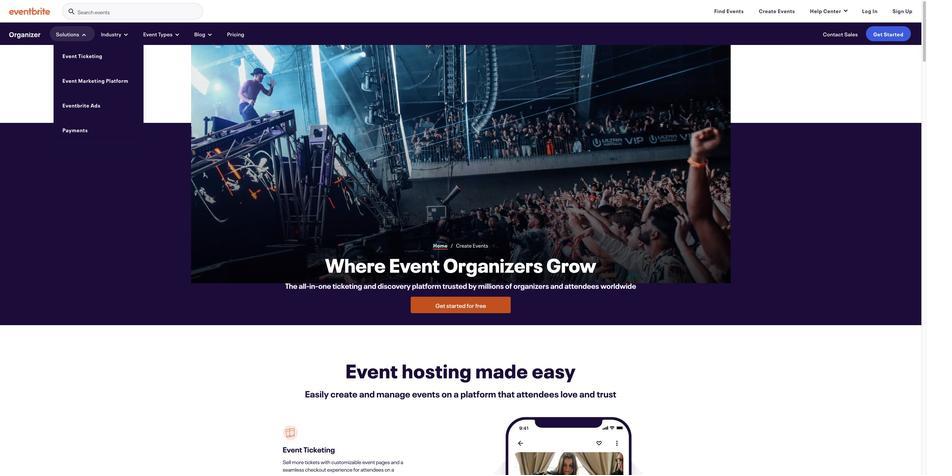 Task type: vqa. For each thing, say whether or not it's contained in the screenshot.
you
no



Task type: locate. For each thing, give the bounding box(es) containing it.
payments
[[62, 126, 88, 133]]

events inside 'home / create events where event organizers grow the all-in-one ticketing and discovery platform trusted by millions of organizers and attendees worldwide'
[[473, 242, 489, 249]]

in
[[873, 7, 878, 14]]

a for ticketing
[[401, 458, 404, 466]]

millions
[[478, 280, 504, 291]]

ticketing inside "link"
[[78, 52, 102, 59]]

0 vertical spatial platform
[[412, 280, 441, 291]]

events inside create events link
[[778, 7, 796, 14]]

on right event
[[385, 466, 391, 473]]

1 vertical spatial on
[[385, 466, 391, 473]]

and
[[364, 280, 377, 291], [551, 280, 564, 291], [359, 387, 375, 400], [580, 387, 595, 400], [391, 458, 400, 466]]

where
[[325, 253, 386, 278]]

get
[[436, 301, 446, 310]]

events inside search events button
[[95, 8, 110, 15]]

trusted left by
[[443, 280, 467, 291]]

and right pages
[[391, 458, 400, 466]]

event inside 'home / create events where event organizers grow the all-in-one ticketing and discovery platform trusted by millions of organizers and attendees worldwide'
[[389, 253, 440, 278]]

manage
[[377, 387, 411, 400]]

1 vertical spatial trusted
[[283, 473, 299, 476]]

0 horizontal spatial for
[[354, 466, 360, 473]]

event inside event ticketing sell more tickets with customizable event pages and a seamless checkout experience for attendees on a trusted platform
[[283, 443, 302, 455]]

1 vertical spatial events
[[412, 387, 440, 400]]

find events
[[715, 7, 744, 14]]

made
[[476, 359, 529, 384]]

started
[[884, 30, 904, 38], [447, 301, 466, 310]]

0 vertical spatial started
[[884, 30, 904, 38]]

on inside event hosting made easy easily create and manage events on a platform that attendees love and trust
[[442, 387, 452, 400]]

help center
[[811, 7, 842, 14]]

1 horizontal spatial trusted
[[443, 280, 467, 291]]

1 horizontal spatial attendees
[[517, 387, 559, 400]]

1 horizontal spatial started
[[884, 30, 904, 38]]

sign up link
[[887, 3, 919, 18]]

event left types
[[143, 30, 157, 38]]

help
[[811, 7, 823, 14]]

0 horizontal spatial platform
[[300, 473, 320, 476]]

contact sales
[[824, 30, 859, 38]]

event up manage
[[346, 359, 398, 384]]

worldwide
[[601, 280, 637, 291]]

for left free
[[467, 301, 474, 310]]

event left the marketing
[[62, 76, 77, 84]]

discovery
[[378, 280, 411, 291]]

phone showing an event listing page of eventbrite. the event is about a pizza making class, and there is a woman making a pizza. image
[[456, 415, 681, 476]]

0 horizontal spatial ticketing
[[78, 52, 102, 59]]

get started for free
[[436, 301, 486, 310]]

create inside 'home / create events where event organizers grow the all-in-one ticketing and discovery platform trusted by millions of organizers and attendees worldwide'
[[456, 242, 472, 249]]

event
[[363, 458, 375, 466]]

platform
[[412, 280, 441, 291], [461, 387, 497, 400], [300, 473, 320, 476]]

events right search
[[95, 8, 110, 15]]

event types
[[143, 30, 173, 38]]

1 vertical spatial platform
[[461, 387, 497, 400]]

 image
[[283, 426, 298, 441]]

events right find
[[727, 7, 744, 14]]

organizer
[[9, 29, 41, 39]]

1 horizontal spatial platform
[[412, 280, 441, 291]]

0 vertical spatial trusted
[[443, 280, 467, 291]]

0 vertical spatial attendees
[[565, 280, 600, 291]]

sign up
[[893, 7, 913, 14]]

2 horizontal spatial events
[[778, 7, 796, 14]]

for inside event ticketing sell more tickets with customizable event pages and a seamless checkout experience for attendees on a trusted platform
[[354, 466, 360, 473]]

1 horizontal spatial events
[[412, 387, 440, 400]]

attendees down grow
[[565, 280, 600, 291]]

1 vertical spatial ticketing
[[304, 443, 335, 455]]

0 horizontal spatial on
[[385, 466, 391, 473]]

event up more
[[283, 443, 302, 455]]

event inside "link"
[[62, 52, 77, 59]]

event marketing platform link
[[62, 74, 134, 87]]

0 vertical spatial ticketing
[[78, 52, 102, 59]]

contact
[[824, 30, 844, 38]]

event ticketing
[[62, 52, 102, 59]]

find events link
[[709, 3, 750, 18]]

0 vertical spatial events
[[95, 8, 110, 15]]

trusted down 'sell'
[[283, 473, 299, 476]]

trusted
[[443, 280, 467, 291], [283, 473, 299, 476]]

sell
[[283, 458, 291, 466]]

0 horizontal spatial events
[[95, 8, 110, 15]]

event for event types
[[143, 30, 157, 38]]

events down hosting
[[412, 387, 440, 400]]

1 vertical spatial attendees
[[517, 387, 559, 400]]

platform left that
[[461, 387, 497, 400]]

ticketing up with at the bottom of page
[[304, 443, 335, 455]]

events up the organizers
[[473, 242, 489, 249]]

1 horizontal spatial ticketing
[[304, 443, 335, 455]]

ticketing inside event ticketing sell more tickets with customizable event pages and a seamless checkout experience for attendees on a trusted platform
[[304, 443, 335, 455]]

organizers
[[514, 280, 549, 291]]

0 horizontal spatial create
[[456, 242, 472, 249]]

attendees down "easy"
[[517, 387, 559, 400]]

events
[[95, 8, 110, 15], [412, 387, 440, 400]]

events left the help
[[778, 7, 796, 14]]

solutions
[[56, 30, 79, 38]]

2 vertical spatial attendees
[[361, 466, 384, 473]]

1 horizontal spatial events
[[727, 7, 744, 14]]

easily
[[305, 387, 329, 400]]

get started link
[[867, 26, 912, 41]]

attendees right experience
[[361, 466, 384, 473]]

started inside the secondary organizer element
[[884, 30, 904, 38]]

ticketing
[[78, 52, 102, 59], [304, 443, 335, 455]]

events for create events
[[778, 7, 796, 14]]

0 vertical spatial for
[[467, 301, 474, 310]]

for inside get started for free button
[[467, 301, 474, 310]]

events inside find events link
[[727, 7, 744, 14]]

a
[[454, 387, 459, 400], [401, 458, 404, 466], [392, 466, 394, 473]]

event inside event hosting made easy easily create and manage events on a platform that attendees love and trust
[[346, 359, 398, 384]]

platform
[[106, 76, 128, 84]]

attendees inside event hosting made easy easily create and manage events on a platform that attendees love and trust
[[517, 387, 559, 400]]

event
[[143, 30, 157, 38], [62, 52, 77, 59], [62, 76, 77, 84], [389, 253, 440, 278], [346, 359, 398, 384], [283, 443, 302, 455]]

on
[[442, 387, 452, 400], [385, 466, 391, 473]]

2 vertical spatial platform
[[300, 473, 320, 476]]

0 horizontal spatial attendees
[[361, 466, 384, 473]]

1 horizontal spatial on
[[442, 387, 452, 400]]

of
[[506, 280, 512, 291]]

for
[[467, 301, 474, 310], [354, 466, 360, 473]]

trusted inside event ticketing sell more tickets with customizable event pages and a seamless checkout experience for attendees on a trusted platform
[[283, 473, 299, 476]]

1 horizontal spatial for
[[467, 301, 474, 310]]

platform down tickets
[[300, 473, 320, 476]]

and down grow
[[551, 280, 564, 291]]

1 horizontal spatial create
[[759, 7, 777, 14]]

0 vertical spatial on
[[442, 387, 452, 400]]

center
[[824, 7, 842, 14]]

2 horizontal spatial platform
[[461, 387, 497, 400]]

1 vertical spatial started
[[447, 301, 466, 310]]

0 horizontal spatial started
[[447, 301, 466, 310]]

1 vertical spatial create
[[456, 242, 472, 249]]

and right the create
[[359, 387, 375, 400]]

eventbrite image
[[9, 8, 50, 15]]

create
[[759, 7, 777, 14], [456, 242, 472, 249]]

1 vertical spatial for
[[354, 466, 360, 473]]

more
[[292, 458, 304, 466]]

industry
[[101, 30, 122, 38]]

trust
[[597, 387, 617, 400]]

eventbrite ads link
[[62, 99, 134, 111]]

attendees inside 'home / create events where event organizers grow the all-in-one ticketing and discovery platform trusted by millions of organizers and attendees worldwide'
[[565, 280, 600, 291]]

platform inside 'home / create events where event organizers grow the all-in-one ticketing and discovery platform trusted by millions of organizers and attendees worldwide'
[[412, 280, 441, 291]]

search
[[78, 8, 94, 15]]

events inside event hosting made easy easily create and manage events on a platform that attendees love and trust
[[412, 387, 440, 400]]

on down hosting
[[442, 387, 452, 400]]

for left event
[[354, 466, 360, 473]]

started for get
[[447, 301, 466, 310]]

started inside button
[[447, 301, 466, 310]]

pricing link
[[225, 26, 247, 41]]

free
[[476, 301, 486, 310]]

event ticketing sell more tickets with customizable event pages and a seamless checkout experience for attendees on a trusted platform
[[283, 443, 404, 476]]

2 horizontal spatial a
[[454, 387, 459, 400]]

grow
[[547, 253, 597, 278]]

event down solutions in the left of the page
[[62, 52, 77, 59]]

and inside event ticketing sell more tickets with customizable event pages and a seamless checkout experience for attendees on a trusted platform
[[391, 458, 400, 466]]

event up discovery
[[389, 253, 440, 278]]

0 horizontal spatial trusted
[[283, 473, 299, 476]]

2 horizontal spatial attendees
[[565, 280, 600, 291]]

0 vertical spatial create
[[759, 7, 777, 14]]

1 horizontal spatial a
[[401, 458, 404, 466]]

ticketing up the marketing
[[78, 52, 102, 59]]

0 horizontal spatial events
[[473, 242, 489, 249]]

submenu element
[[53, 43, 143, 142]]

platform up get
[[412, 280, 441, 291]]

in-
[[310, 280, 319, 291]]

platform inside event ticketing sell more tickets with customizable event pages and a seamless checkout experience for attendees on a trusted platform
[[300, 473, 320, 476]]

payments link
[[62, 123, 134, 136]]

attendees
[[565, 280, 600, 291], [517, 387, 559, 400], [361, 466, 384, 473]]

event for event marketing platform
[[62, 76, 77, 84]]

and right ticketing at the left bottom of page
[[364, 280, 377, 291]]

log in
[[863, 7, 878, 14]]

get started for free link
[[411, 297, 511, 314]]

a inside event hosting made easy easily create and manage events on a platform that attendees love and trust
[[454, 387, 459, 400]]



Task type: describe. For each thing, give the bounding box(es) containing it.
tickets
[[305, 458, 320, 466]]

event for event hosting made easy easily create and manage events on a platform that attendees love and trust
[[346, 359, 398, 384]]

hosting
[[402, 359, 472, 384]]

events for find events
[[727, 7, 744, 14]]

0 horizontal spatial a
[[392, 466, 394, 473]]

trusted inside 'home / create events where event organizers grow the all-in-one ticketing and discovery platform trusted by millions of organizers and attendees worldwide'
[[443, 280, 467, 291]]

organizers
[[444, 253, 543, 278]]

started for get
[[884, 30, 904, 38]]

log in link
[[857, 3, 884, 18]]

event for event ticketing sell more tickets with customizable event pages and a seamless checkout experience for attendees on a trusted platform
[[283, 443, 302, 455]]

ticketing for event ticketing
[[78, 52, 102, 59]]

customizable
[[332, 458, 362, 466]]

by
[[469, 280, 477, 291]]

on inside event ticketing sell more tickets with customizable event pages and a seamless checkout experience for attendees on a trusted platform
[[385, 466, 391, 473]]

find
[[715, 7, 726, 14]]

attendees inside event ticketing sell more tickets with customizable event pages and a seamless checkout experience for attendees on a trusted platform
[[361, 466, 384, 473]]

pages
[[376, 458, 390, 466]]

blog
[[194, 30, 206, 38]]

search events button
[[62, 3, 203, 20]]

with
[[321, 458, 331, 466]]

contact sales link
[[821, 26, 861, 41]]

love
[[561, 387, 578, 400]]

log
[[863, 7, 872, 14]]

event marketing platform
[[62, 76, 128, 84]]

and right love on the right of page
[[580, 387, 595, 400]]

home / create events where event organizers grow the all-in-one ticketing and discovery platform trusted by millions of organizers and attendees worldwide
[[285, 242, 637, 291]]

pricing
[[227, 30, 245, 38]]

home
[[434, 242, 448, 249]]

ticketing for event ticketing sell more tickets with customizable event pages and a seamless checkout experience for attendees on a trusted platform
[[304, 443, 335, 455]]

create
[[331, 387, 358, 400]]

create events
[[759, 7, 796, 14]]

event hosting made easy easily create and manage events on a platform that attendees love and trust
[[305, 359, 617, 400]]

event for event ticketing
[[62, 52, 77, 59]]

platform inside event hosting made easy easily create and manage events on a platform that attendees love and trust
[[461, 387, 497, 400]]

eventbrite ads
[[62, 101, 101, 109]]

home link
[[434, 242, 448, 250]]

one
[[319, 280, 331, 291]]

secondary organizer element
[[0, 23, 922, 142]]

a for hosting
[[454, 387, 459, 400]]

marketing
[[78, 76, 105, 84]]

that
[[498, 387, 515, 400]]

create events link
[[753, 3, 802, 18]]

the
[[285, 280, 298, 291]]

sign
[[893, 7, 905, 14]]

easy
[[532, 359, 576, 384]]

/
[[451, 242, 453, 249]]

get started for free button
[[411, 297, 511, 314]]

experience
[[327, 466, 353, 473]]

eventbrite
[[62, 101, 90, 109]]

ads
[[91, 101, 101, 109]]

sales
[[845, 30, 859, 38]]

ticketing
[[333, 280, 362, 291]]

all-
[[299, 280, 310, 291]]

types
[[158, 30, 173, 38]]

get
[[874, 30, 883, 38]]

checkout
[[305, 466, 326, 473]]

get started
[[874, 30, 904, 38]]

seamless
[[283, 466, 304, 473]]

up
[[906, 7, 913, 14]]

search events
[[78, 8, 110, 15]]

event ticketing link
[[62, 49, 134, 62]]



